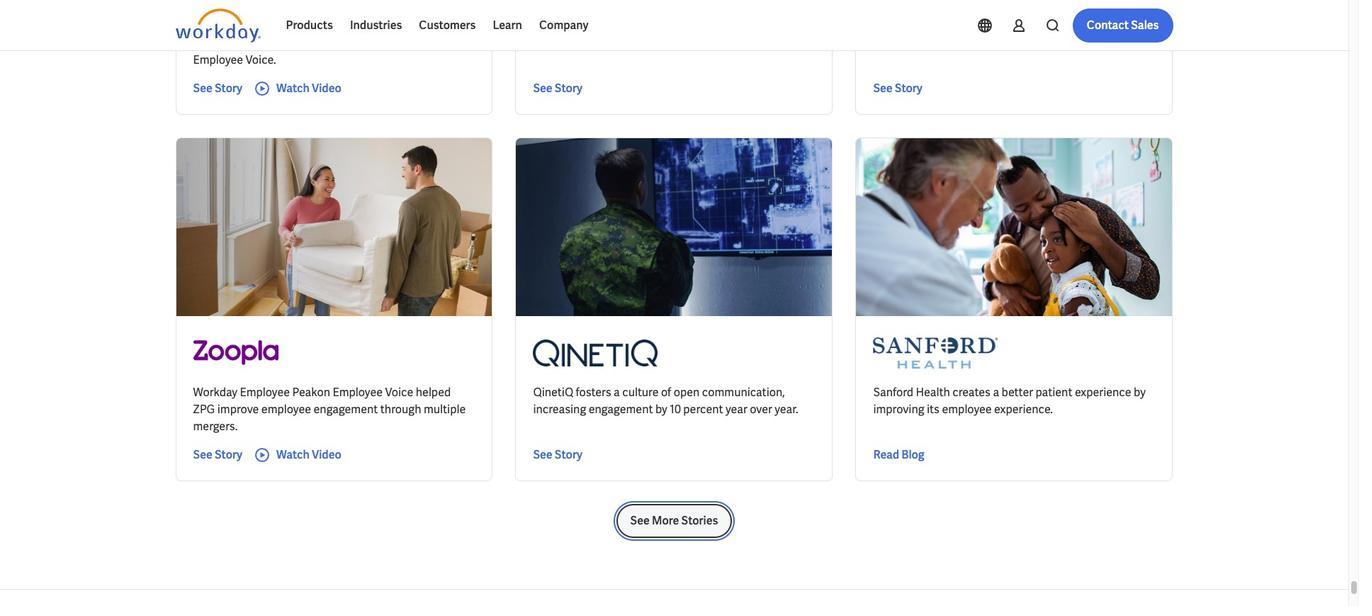 Task type: vqa. For each thing, say whether or not it's contained in the screenshot.
company
yes



Task type: describe. For each thing, give the bounding box(es) containing it.
scalable
[[597, 35, 639, 50]]

experience.
[[995, 402, 1054, 417]]

douglas,
[[235, 18, 280, 33]]

see down growth
[[533, 81, 553, 96]]

insurance
[[938, 18, 989, 33]]

see down increasing
[[533, 447, 553, 462]]

increasing
[[533, 402, 587, 417]]

supports
[[719, 18, 765, 33]]

industry button
[[251, 8, 328, 36]]

the inside acceptance insurance lightens the administrative load with a unified, cloud-based hr system.
[[1035, 18, 1052, 33]]

hr inside acceptance insurance lightens the administrative load with a unified, cloud-based hr system.
[[1013, 35, 1029, 50]]

contact sales
[[1087, 18, 1160, 33]]

sanford
[[874, 385, 914, 400]]

industry
[[262, 16, 300, 28]]

by inside sanford health creates a better patient experience by improving its employee experience.
[[1134, 385, 1146, 400]]

contact
[[1087, 18, 1129, 33]]

system.
[[1031, 35, 1070, 50]]

employee left 'voice'
[[333, 385, 383, 400]]

story down mergers.
[[215, 447, 242, 462]]

peakon inside alastair douglas, ceo of totallymoney, shares how the company reduced turnover with workday peakon employee voice.
[[405, 35, 443, 50]]

0 vertical spatial and
[[635, 18, 654, 33]]

10
[[670, 402, 681, 417]]

cloud-
[[948, 35, 980, 50]]

administrative
[[1054, 18, 1128, 33]]

watch video link for reduced
[[254, 80, 342, 97]]

turnover
[[287, 35, 331, 50]]

story down the company
[[215, 81, 242, 96]]

a
[[533, 18, 541, 33]]

mergers.
[[193, 419, 238, 434]]

with inside acceptance insurance lightens the administrative load with a unified, cloud-based hr system.
[[874, 35, 896, 50]]

workday inside alastair douglas, ceo of totallymoney, shares how the company reduced turnover with workday peakon employee voice.
[[358, 35, 403, 50]]

contact sales link
[[1073, 9, 1174, 43]]

of inside the qinetiq fosters a culture of open communication, increasing engagement by 10 percent year over year.
[[661, 385, 672, 400]]

finance
[[594, 18, 632, 33]]

voice.
[[246, 52, 276, 67]]

outcome
[[393, 16, 435, 28]]

health
[[916, 385, 951, 400]]

patient
[[1036, 385, 1073, 400]]

a inside acceptance insurance lightens the administrative load with a unified, cloud-based hr system.
[[899, 35, 905, 50]]

solution
[[674, 18, 716, 33]]

shares
[[393, 18, 427, 33]]

business
[[351, 16, 391, 28]]

see story link down growth
[[533, 80, 583, 97]]

improve
[[217, 402, 259, 417]]

qinetiq
[[533, 385, 574, 400]]

growth
[[533, 35, 570, 50]]

story down unified,
[[895, 81, 923, 96]]

a seamless finance and hr solution supports syncron's growth with scalable and adaptable operations.
[[533, 18, 815, 50]]

see story link down the company
[[193, 80, 242, 97]]

peakon inside workday employee peakon employee voice helped zpg improve employee engagement through multiple mergers.
[[292, 385, 330, 400]]

through
[[381, 402, 421, 417]]

sales
[[1132, 18, 1160, 33]]

products
[[286, 18, 333, 33]]

over
[[750, 402, 773, 417]]

alastair douglas, ceo of totallymoney, shares how the company reduced turnover with workday peakon employee voice.
[[193, 18, 471, 67]]

zpg
[[193, 402, 215, 417]]

acceptance insurance lightens the administrative load with a unified, cloud-based hr system.
[[874, 18, 1152, 50]]

seamless
[[544, 18, 592, 33]]

company button
[[531, 9, 597, 43]]

employee inside alastair douglas, ceo of totallymoney, shares how the company reduced turnover with workday peakon employee voice.
[[193, 52, 243, 67]]

adaptable
[[663, 35, 715, 50]]

year
[[726, 402, 748, 417]]

year.
[[775, 402, 799, 417]]

learn button
[[485, 9, 531, 43]]

more inside "button"
[[486, 16, 510, 28]]

industries button
[[342, 9, 411, 43]]

see story link down unified,
[[874, 80, 923, 97]]

of inside alastair douglas, ceo of totallymoney, shares how the company reduced turnover with workday peakon employee voice.
[[308, 18, 318, 33]]

workday employee peakon employee voice helped zpg improve employee engagement through multiple mergers.
[[193, 385, 466, 434]]

see story down unified,
[[874, 81, 923, 96]]

products button
[[278, 9, 342, 43]]

business outcome
[[351, 16, 435, 28]]

customers
[[419, 18, 476, 33]]

see down acceptance
[[874, 81, 893, 96]]

engagement inside workday employee peakon employee voice helped zpg improve employee engagement through multiple mergers.
[[314, 402, 378, 417]]

watch video link for engagement
[[254, 447, 342, 464]]

more inside button
[[652, 513, 679, 528]]

more button
[[475, 8, 539, 36]]

read
[[874, 447, 900, 462]]

by inside the qinetiq fosters a culture of open communication, increasing engagement by 10 percent year over year.
[[656, 402, 668, 417]]

read blog link
[[874, 447, 925, 464]]

communication,
[[702, 385, 785, 400]]

Search Customer Stories text field
[[972, 9, 1146, 34]]

reduced
[[243, 35, 285, 50]]

a inside sanford health creates a better patient experience by improving its employee experience.
[[994, 385, 1000, 400]]

how
[[430, 18, 451, 33]]

topic button
[[175, 8, 239, 36]]

voice
[[385, 385, 414, 400]]

totallymoney image
[[193, 0, 273, 6]]



Task type: locate. For each thing, give the bounding box(es) containing it.
1 horizontal spatial hr
[[1013, 35, 1029, 50]]

workday inside workday employee peakon employee voice helped zpg improve employee engagement through multiple mergers.
[[193, 385, 238, 400]]

workday down industries
[[358, 35, 403, 50]]

alastair
[[193, 18, 233, 33]]

see story
[[193, 81, 242, 96], [533, 81, 583, 96], [874, 81, 923, 96], [193, 447, 242, 462], [533, 447, 583, 462]]

based
[[980, 35, 1011, 50]]

1 horizontal spatial engagement
[[589, 402, 653, 417]]

lightens
[[991, 18, 1032, 33]]

of
[[308, 18, 318, 33], [661, 385, 672, 400]]

employee
[[193, 52, 243, 67], [240, 385, 290, 400], [333, 385, 383, 400]]

watch video down workday employee peakon employee voice helped zpg improve employee engagement through multiple mergers.
[[277, 447, 342, 462]]

2 engagement from the left
[[589, 402, 653, 417]]

1 horizontal spatial workday
[[358, 35, 403, 50]]

totallymoney,
[[321, 18, 391, 33]]

see story down increasing
[[533, 447, 583, 462]]

1 horizontal spatial a
[[899, 35, 905, 50]]

a
[[899, 35, 905, 50], [614, 385, 620, 400], [994, 385, 1000, 400]]

see story link down mergers.
[[193, 447, 242, 464]]

engagement down the culture on the bottom left
[[589, 402, 653, 417]]

watch
[[277, 81, 310, 96], [277, 447, 310, 462]]

a down acceptance
[[899, 35, 905, 50]]

company
[[193, 35, 240, 50]]

the right how
[[454, 18, 471, 33]]

0 vertical spatial by
[[1134, 385, 1146, 400]]

2 horizontal spatial a
[[994, 385, 1000, 400]]

hr down lightens
[[1013, 35, 1029, 50]]

with inside a seamless finance and hr solution supports syncron's growth with scalable and adaptable operations.
[[572, 35, 595, 50]]

employee up "improve"
[[240, 385, 290, 400]]

1 horizontal spatial peakon
[[405, 35, 443, 50]]

1 watch video from the top
[[277, 81, 342, 96]]

qinetiq group plc image
[[533, 333, 658, 373]]

watch video for engagement
[[277, 447, 342, 462]]

the up system.
[[1035, 18, 1052, 33]]

1 vertical spatial by
[[656, 402, 668, 417]]

0 horizontal spatial the
[[454, 18, 471, 33]]

watch video
[[277, 81, 342, 96], [277, 447, 342, 462]]

2 watch video link from the top
[[254, 447, 342, 464]]

a inside the qinetiq fosters a culture of open communication, increasing engagement by 10 percent year over year.
[[614, 385, 620, 400]]

percent
[[684, 402, 724, 417]]

1 vertical spatial workday
[[193, 385, 238, 400]]

engagement left through
[[314, 402, 378, 417]]

see down mergers.
[[193, 447, 213, 462]]

employee inside workday employee peakon employee voice helped zpg improve employee engagement through multiple mergers.
[[261, 402, 311, 417]]

0 vertical spatial peakon
[[405, 35, 443, 50]]

0 vertical spatial watch video link
[[254, 80, 342, 97]]

0 horizontal spatial by
[[656, 402, 668, 417]]

video down workday employee peakon employee voice helped zpg improve employee engagement through multiple mergers.
[[312, 447, 342, 462]]

video
[[312, 81, 342, 96], [312, 447, 342, 462]]

1 vertical spatial peakon
[[292, 385, 330, 400]]

employee
[[261, 402, 311, 417], [943, 402, 992, 417]]

watch video link down voice.
[[254, 80, 342, 97]]

with down totallymoney,
[[334, 35, 356, 50]]

better
[[1002, 385, 1034, 400]]

0 vertical spatial hr
[[656, 18, 672, 33]]

read blog
[[874, 447, 925, 462]]

culture
[[623, 385, 659, 400]]

go to the homepage image
[[175, 9, 261, 43]]

1 horizontal spatial the
[[1035, 18, 1052, 33]]

engagement inside the qinetiq fosters a culture of open communication, increasing engagement by 10 percent year over year.
[[589, 402, 653, 417]]

1 vertical spatial video
[[312, 447, 342, 462]]

see more stories
[[631, 513, 719, 528]]

and right the finance
[[635, 18, 654, 33]]

0 horizontal spatial of
[[308, 18, 318, 33]]

see inside button
[[631, 513, 650, 528]]

0 horizontal spatial with
[[334, 35, 356, 50]]

watch down workday employee peakon employee voice helped zpg improve employee engagement through multiple mergers.
[[277, 447, 310, 462]]

story down increasing
[[555, 447, 583, 462]]

learn
[[493, 18, 523, 33]]

1 watch from the top
[[277, 81, 310, 96]]

2 horizontal spatial with
[[874, 35, 896, 50]]

watch video down turnover
[[277, 81, 342, 96]]

2 employee from the left
[[943, 402, 992, 417]]

improving
[[874, 402, 925, 417]]

1 horizontal spatial with
[[572, 35, 595, 50]]

clear all button
[[550, 8, 596, 36]]

1 vertical spatial more
[[652, 513, 679, 528]]

1 engagement from the left
[[314, 402, 378, 417]]

1 the from the left
[[454, 18, 471, 33]]

with down acceptance
[[874, 35, 896, 50]]

0 vertical spatial video
[[312, 81, 342, 96]]

zoopla (zpg limited) image
[[193, 333, 278, 373]]

a right fosters
[[614, 385, 620, 400]]

acceptance
[[874, 18, 935, 33]]

1 with from the left
[[334, 35, 356, 50]]

workday up zpg
[[193, 385, 238, 400]]

open
[[674, 385, 700, 400]]

1 vertical spatial watch video link
[[254, 447, 342, 464]]

hr
[[656, 18, 672, 33], [1013, 35, 1029, 50]]

and right scalable at the left of the page
[[642, 35, 661, 50]]

0 vertical spatial more
[[486, 16, 510, 28]]

see left stories
[[631, 513, 650, 528]]

watch video link down workday employee peakon employee voice helped zpg improve employee engagement through multiple mergers.
[[254, 447, 342, 464]]

see story link down increasing
[[533, 447, 583, 464]]

see story down mergers.
[[193, 447, 242, 462]]

1 video from the top
[[312, 81, 342, 96]]

0 horizontal spatial engagement
[[314, 402, 378, 417]]

video for engagement
[[312, 447, 342, 462]]

employee down 'creates'
[[943, 402, 992, 417]]

fosters
[[576, 385, 612, 400]]

of up turnover
[[308, 18, 318, 33]]

1 horizontal spatial more
[[652, 513, 679, 528]]

2 with from the left
[[572, 35, 595, 50]]

watch video for reduced
[[277, 81, 342, 96]]

story
[[215, 81, 242, 96], [555, 81, 583, 96], [895, 81, 923, 96], [215, 447, 242, 462], [555, 447, 583, 462]]

2 watch from the top
[[277, 447, 310, 462]]

watch down turnover
[[277, 81, 310, 96]]

peakon
[[405, 35, 443, 50], [292, 385, 330, 400]]

engagement
[[314, 402, 378, 417], [589, 402, 653, 417]]

helped
[[416, 385, 451, 400]]

0 vertical spatial workday
[[358, 35, 403, 50]]

0 horizontal spatial workday
[[193, 385, 238, 400]]

topic
[[187, 16, 211, 28]]

of up 10
[[661, 385, 672, 400]]

by right experience
[[1134, 385, 1146, 400]]

business outcome button
[[339, 8, 464, 36]]

the inside alastair douglas, ceo of totallymoney, shares how the company reduced turnover with workday peakon employee voice.
[[454, 18, 471, 33]]

1 watch video link from the top
[[254, 80, 342, 97]]

operations.
[[717, 35, 775, 50]]

2 watch video from the top
[[277, 447, 342, 462]]

see more stories button
[[617, 504, 733, 538]]

1 vertical spatial watch
[[277, 447, 310, 462]]

employee inside sanford health creates a better patient experience by improving its employee experience.
[[943, 402, 992, 417]]

0 vertical spatial watch video
[[277, 81, 342, 96]]

1 vertical spatial hr
[[1013, 35, 1029, 50]]

0 vertical spatial watch
[[277, 81, 310, 96]]

qinetiq fosters a culture of open communication, increasing engagement by 10 percent year over year.
[[533, 385, 799, 417]]

see story link
[[193, 80, 242, 97], [533, 80, 583, 97], [874, 80, 923, 97], [193, 447, 242, 464], [533, 447, 583, 464]]

video for reduced
[[312, 81, 342, 96]]

clear all
[[554, 16, 592, 28]]

syncron's
[[767, 18, 815, 33]]

1 vertical spatial and
[[642, 35, 661, 50]]

creates
[[953, 385, 991, 400]]

watch for engagement
[[277, 447, 310, 462]]

3 with from the left
[[874, 35, 896, 50]]

2 video from the top
[[312, 447, 342, 462]]

by left 10
[[656, 402, 668, 417]]

see down the company
[[193, 81, 213, 96]]

0 horizontal spatial hr
[[656, 18, 672, 33]]

workday
[[358, 35, 403, 50], [193, 385, 238, 400]]

stories
[[682, 513, 719, 528]]

more left stories
[[652, 513, 679, 528]]

multiple
[[424, 402, 466, 417]]

its
[[927, 402, 940, 417]]

industries
[[350, 18, 402, 33]]

1 horizontal spatial of
[[661, 385, 672, 400]]

1 vertical spatial watch video
[[277, 447, 342, 462]]

all
[[580, 16, 592, 28]]

1 vertical spatial of
[[661, 385, 672, 400]]

and
[[635, 18, 654, 33], [642, 35, 661, 50]]

0 vertical spatial of
[[308, 18, 318, 33]]

1 employee from the left
[[261, 402, 311, 417]]

load
[[1130, 18, 1152, 33]]

with inside alastair douglas, ceo of totallymoney, shares how the company reduced turnover with workday peakon employee voice.
[[334, 35, 356, 50]]

customers button
[[411, 9, 485, 43]]

0 horizontal spatial a
[[614, 385, 620, 400]]

sanford image
[[874, 333, 999, 373]]

clear
[[554, 16, 578, 28]]

video down alastair douglas, ceo of totallymoney, shares how the company reduced turnover with workday peakon employee voice.
[[312, 81, 342, 96]]

0 horizontal spatial peakon
[[292, 385, 330, 400]]

0 horizontal spatial more
[[486, 16, 510, 28]]

ceo
[[282, 18, 306, 33]]

employee right "improve"
[[261, 402, 311, 417]]

sanford health creates a better patient experience by improving its employee experience.
[[874, 385, 1146, 417]]

see story down growth
[[533, 81, 583, 96]]

employee down the company
[[193, 52, 243, 67]]

1 horizontal spatial employee
[[943, 402, 992, 417]]

with down all
[[572, 35, 595, 50]]

company
[[540, 18, 589, 33]]

blog
[[902, 447, 925, 462]]

more left a in the top left of the page
[[486, 16, 510, 28]]

hr inside a seamless finance and hr solution supports syncron's growth with scalable and adaptable operations.
[[656, 18, 672, 33]]

2 the from the left
[[1035, 18, 1052, 33]]

a left better
[[994, 385, 1000, 400]]

watch for reduced
[[277, 81, 310, 96]]

1 horizontal spatial by
[[1134, 385, 1146, 400]]

experience
[[1075, 385, 1132, 400]]

by
[[1134, 385, 1146, 400], [656, 402, 668, 417]]

unified,
[[907, 35, 945, 50]]

watch video link
[[254, 80, 342, 97], [254, 447, 342, 464]]

hr up adaptable
[[656, 18, 672, 33]]

see story down the company
[[193, 81, 242, 96]]

0 horizontal spatial employee
[[261, 402, 311, 417]]

story down growth
[[555, 81, 583, 96]]

the
[[454, 18, 471, 33], [1035, 18, 1052, 33]]



